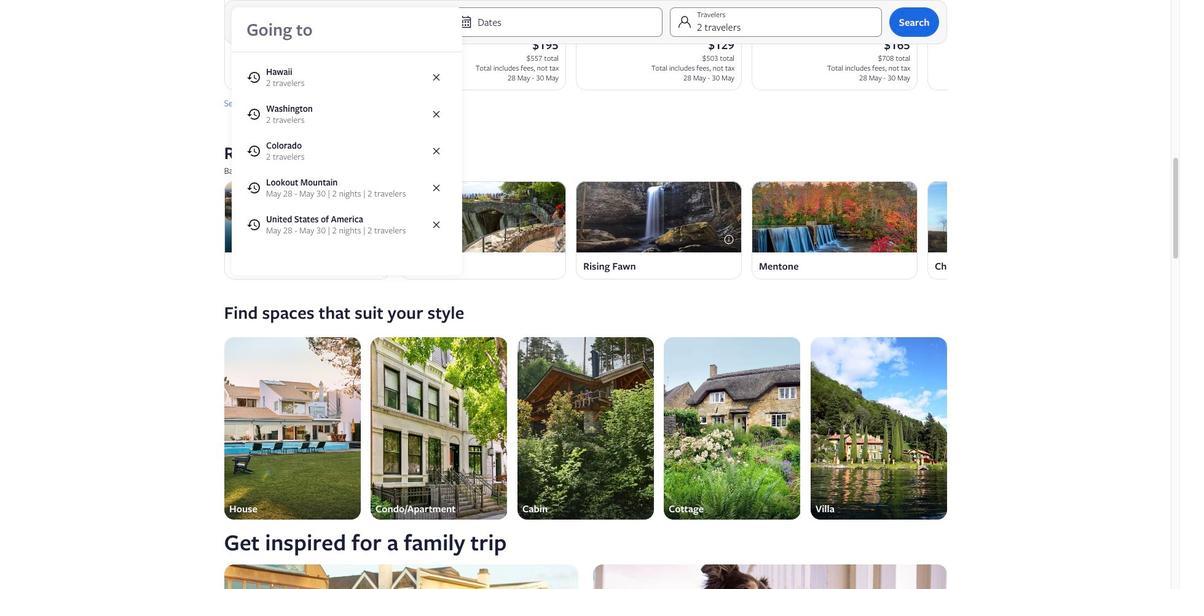 Task type: describe. For each thing, give the bounding box(es) containing it.
delete colorado from recent searches image
[[431, 146, 442, 157]]

delete hawaii from recent searches image
[[431, 72, 442, 83]]

lookout mountain featuring views and tranquil scenes as well as a large group of people image
[[400, 181, 566, 252]]

view next property themes image
[[940, 421, 955, 436]]

lee and gordon's mills is one of the oldest gristmills in the state, located approximately 1 mile from the chickamauga chattanooga national military park in the historic town of chickamauga. the property has been placed on the national register of historical places. it was used by both the union and confederate armies as a place to cross the chickamauga river during the great battle of chickamauga. image
[[928, 181, 1094, 252]]

delete united states of america from recent searches image
[[431, 220, 442, 231]]



Task type: vqa. For each thing, say whether or not it's contained in the screenshot.
xsmall icon
yes



Task type: locate. For each thing, give the bounding box(es) containing it.
show next card image
[[940, 223, 955, 238]]

get inspired for a family trip region
[[217, 531, 955, 590]]

see more details about this image image
[[724, 234, 735, 245]]

dog image
[[593, 565, 947, 590]]

beach image
[[224, 565, 578, 590]]

delete lookout mountain from recent searches image
[[431, 183, 442, 194]]

Going to text field
[[232, 7, 462, 52]]

medium image
[[290, 98, 301, 109]]

xsmall image
[[759, 3, 769, 13]]

delete washington from recent searches image
[[431, 109, 442, 120]]

nice waterfall in cloudland canyon state parks image
[[576, 181, 742, 252]]



